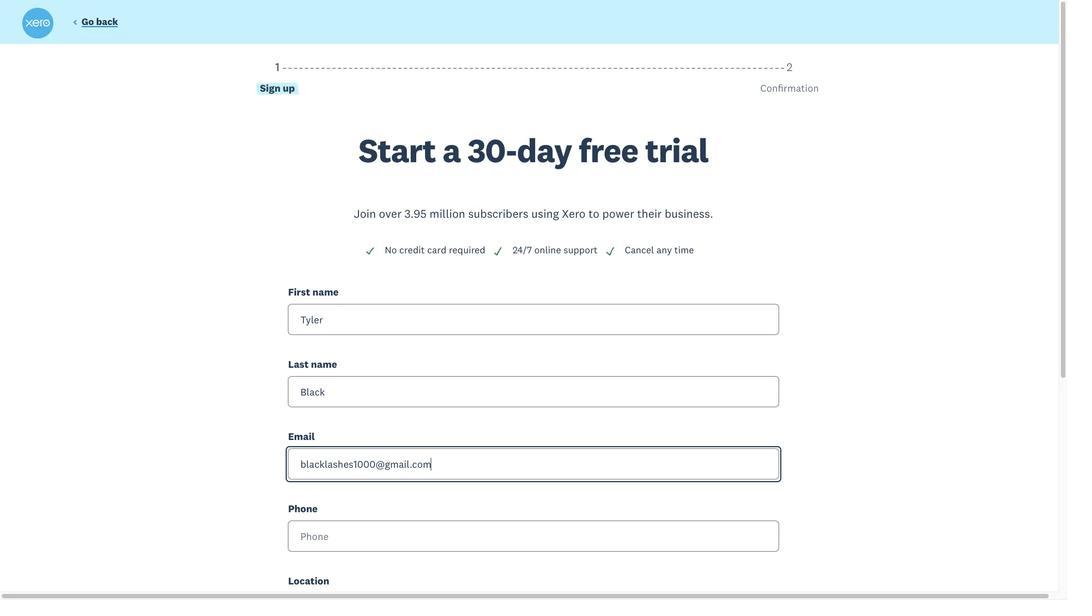 Task type: describe. For each thing, give the bounding box(es) containing it.
trial
[[645, 129, 709, 171]]

support
[[564, 244, 598, 256]]

Email email field
[[288, 449, 779, 480]]

3.95
[[405, 206, 427, 221]]

time
[[674, 244, 694, 256]]

power
[[602, 206, 634, 221]]

start a 30-day free trial
[[359, 129, 709, 171]]

sign up
[[260, 82, 295, 95]]

day
[[517, 129, 572, 171]]

free
[[579, 129, 638, 171]]

included image for no credit card required
[[365, 246, 375, 256]]

a
[[443, 129, 461, 171]]

included image
[[493, 246, 503, 256]]

Last name text field
[[288, 376, 779, 407]]

email
[[288, 430, 315, 443]]

start
[[359, 129, 436, 171]]

sign
[[260, 82, 281, 95]]

their
[[637, 206, 662, 221]]

join over 3.95 million subscribers using xero to power their business.
[[354, 206, 713, 221]]

24/7 online support
[[513, 244, 598, 256]]

business.
[[665, 206, 713, 221]]

name for first name
[[312, 286, 339, 298]]

name for last name
[[311, 358, 337, 371]]

back
[[96, 16, 118, 28]]

go
[[82, 16, 94, 28]]

card
[[427, 244, 447, 256]]

subscribers
[[468, 206, 528, 221]]

online
[[534, 244, 561, 256]]

to
[[589, 206, 599, 221]]

credit
[[399, 244, 425, 256]]

confirmation
[[760, 82, 819, 95]]

phone
[[288, 503, 318, 515]]

cancel any time
[[625, 244, 694, 256]]

no credit card required
[[385, 244, 485, 256]]

join
[[354, 206, 376, 221]]

cancel
[[625, 244, 654, 256]]

location
[[288, 575, 329, 588]]

xero
[[562, 206, 586, 221]]

up
[[283, 82, 295, 95]]



Task type: vqa. For each thing, say whether or not it's contained in the screenshot.
United States on the left
no



Task type: locate. For each thing, give the bounding box(es) containing it.
included image for cancel any time
[[605, 246, 615, 256]]

First name text field
[[288, 304, 779, 335]]

last
[[288, 358, 309, 371]]

required
[[449, 244, 485, 256]]

name
[[312, 286, 339, 298], [311, 358, 337, 371]]

2 included image from the left
[[605, 246, 615, 256]]

first
[[288, 286, 310, 298]]

1 horizontal spatial included image
[[605, 246, 615, 256]]

24/7
[[513, 244, 532, 256]]

first name
[[288, 286, 339, 298]]

xero homepage image
[[22, 8, 53, 39]]

30-
[[467, 129, 517, 171]]

2
[[787, 59, 793, 74]]

last name
[[288, 358, 337, 371]]

included image left 'cancel'
[[605, 246, 615, 256]]

over
[[379, 206, 402, 221]]

no
[[385, 244, 397, 256]]

0 vertical spatial name
[[312, 286, 339, 298]]

1 included image from the left
[[365, 246, 375, 256]]

1
[[275, 59, 280, 74]]

name right first
[[312, 286, 339, 298]]

million
[[430, 206, 465, 221]]

using
[[531, 206, 559, 221]]

name right last at the left bottom
[[311, 358, 337, 371]]

1 vertical spatial name
[[311, 358, 337, 371]]

go back button
[[73, 16, 118, 30]]

Phone text field
[[288, 521, 779, 552]]

steps group
[[21, 59, 1046, 134]]

included image left no
[[365, 246, 375, 256]]

start a 30-day free trial region
[[21, 59, 1046, 600]]

any
[[657, 244, 672, 256]]

included image
[[365, 246, 375, 256], [605, 246, 615, 256]]

0 horizontal spatial included image
[[365, 246, 375, 256]]

go back
[[82, 16, 118, 28]]



